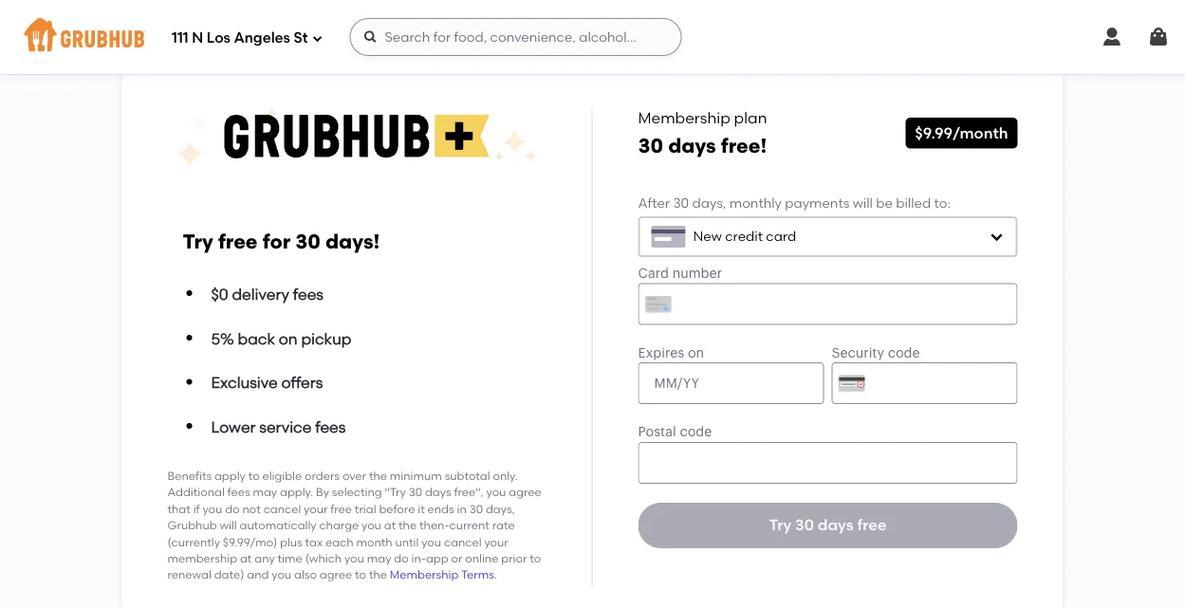 Task type: vqa. For each thing, say whether or not it's contained in the screenshot.
Club Sandwiches - Turkey's -
no



Task type: locate. For each thing, give the bounding box(es) containing it.
lower service fees
[[211, 418, 346, 436]]

at down before
[[384, 519, 396, 533]]

month
[[356, 535, 393, 549]]

cancel up automatically
[[264, 502, 301, 516]]

to right prior
[[530, 552, 541, 566]]

n
[[192, 30, 203, 47]]

membership terms link
[[390, 568, 495, 582]]

grubhub
[[168, 519, 217, 533]]

0 horizontal spatial days,
[[486, 502, 515, 516]]

orders
[[305, 469, 340, 483]]

free",
[[454, 486, 484, 500]]

to
[[248, 469, 260, 483], [530, 552, 541, 566], [355, 568, 367, 582]]

membership up free!
[[639, 109, 731, 127]]

the up until
[[399, 519, 417, 533]]

0 vertical spatial do
[[225, 502, 240, 516]]

1 vertical spatial may
[[367, 552, 392, 566]]

0 horizontal spatial do
[[225, 502, 240, 516]]

0 horizontal spatial may
[[253, 486, 277, 500]]

in-
[[412, 552, 426, 566]]

fees
[[293, 285, 324, 304], [315, 418, 346, 436], [228, 486, 250, 500]]

fees right delivery
[[293, 285, 324, 304]]

you down then-
[[422, 535, 442, 549]]

svg image
[[1101, 26, 1124, 48], [1148, 26, 1171, 48], [363, 29, 378, 45], [312, 33, 323, 44], [990, 229, 1005, 244]]

after
[[639, 195, 670, 211]]

you down each
[[345, 552, 364, 566]]

0 vertical spatial at
[[384, 519, 396, 533]]

plus
[[280, 535, 303, 549]]

free inside button
[[858, 516, 887, 535]]

cancel up or
[[444, 535, 482, 549]]

do
[[225, 502, 240, 516], [394, 552, 409, 566]]

1 horizontal spatial free
[[331, 502, 352, 516]]

free!
[[721, 133, 767, 158]]

fees right service
[[315, 418, 346, 436]]

membership
[[168, 552, 237, 566]]

1 vertical spatial days
[[425, 486, 452, 500]]

Search for food, convenience, alcohol... search field
[[350, 18, 682, 56]]

1 horizontal spatial agree
[[509, 486, 542, 500]]

2 horizontal spatial to
[[530, 552, 541, 566]]

2 horizontal spatial days
[[818, 516, 854, 535]]

the
[[369, 469, 387, 483], [399, 519, 417, 533], [369, 568, 387, 582]]

days, up rate
[[486, 502, 515, 516]]

in
[[457, 502, 467, 516]]

0 vertical spatial will
[[853, 195, 873, 211]]

1 horizontal spatial membership
[[639, 109, 731, 127]]

may
[[253, 486, 277, 500], [367, 552, 392, 566]]

your down by
[[304, 502, 328, 516]]

free
[[218, 230, 258, 254], [331, 502, 352, 516], [858, 516, 887, 535]]

agree down only.
[[509, 486, 542, 500]]

may up not
[[253, 486, 277, 500]]

agree down (which
[[320, 568, 352, 582]]

st
[[294, 30, 308, 47]]

membership
[[639, 109, 731, 127], [390, 568, 459, 582]]

membership down in-
[[390, 568, 459, 582]]

at down $9.99/mo)
[[240, 552, 252, 566]]

1 vertical spatial fees
[[315, 418, 346, 436]]

1 vertical spatial will
[[220, 519, 237, 533]]

your
[[304, 502, 328, 516], [485, 535, 509, 549]]

at
[[384, 519, 396, 533], [240, 552, 252, 566]]

will up $9.99/mo)
[[220, 519, 237, 533]]

try 30 days free
[[770, 516, 887, 535]]

new
[[694, 228, 722, 245]]

any
[[255, 552, 275, 566]]

2 vertical spatial the
[[369, 568, 387, 582]]

days
[[669, 133, 717, 158], [425, 486, 452, 500], [818, 516, 854, 535]]

will left be
[[853, 195, 873, 211]]

1 horizontal spatial do
[[394, 552, 409, 566]]

1 horizontal spatial try
[[770, 516, 792, 535]]

"try
[[385, 486, 406, 500]]

on
[[279, 329, 298, 348]]

you
[[487, 486, 506, 500], [203, 502, 223, 516], [362, 519, 382, 533], [422, 535, 442, 549], [345, 552, 364, 566], [272, 568, 292, 582]]

try 30 days free button
[[639, 503, 1018, 549]]

do left in-
[[394, 552, 409, 566]]

membership for .
[[390, 568, 459, 582]]

0 horizontal spatial at
[[240, 552, 252, 566]]

try inside button
[[770, 516, 792, 535]]

rate
[[492, 519, 515, 533]]

time
[[278, 552, 303, 566]]

membership logo image
[[176, 107, 538, 168]]

agree
[[509, 486, 542, 500], [320, 568, 352, 582]]

1 vertical spatial to
[[530, 552, 541, 566]]

benefits
[[168, 469, 212, 483]]

plan
[[735, 109, 768, 127]]

0 horizontal spatial try
[[183, 230, 213, 254]]

will inside the benefits apply to eligible orders over the minimum subtotal only. additional fees may apply. by selecting "try 30 days free", you agree that if you do not cancel your free trial before it ends in 30 days, grubhub will automatically charge you at the then-current rate (currently $9.99/mo) plus tax each month until you cancel your membership at any time (which you may do in-app or online prior to renewal date) and you also agree to the
[[220, 519, 237, 533]]

30
[[639, 133, 664, 158], [674, 195, 689, 211], [296, 230, 321, 254], [409, 486, 423, 500], [470, 502, 483, 516], [796, 516, 815, 535]]

0 horizontal spatial cancel
[[264, 502, 301, 516]]

111
[[172, 30, 189, 47]]

2 vertical spatial days
[[818, 516, 854, 535]]

1 vertical spatial days,
[[486, 502, 515, 516]]

0 vertical spatial to
[[248, 469, 260, 483]]

try
[[183, 230, 213, 254], [770, 516, 792, 535]]

1 horizontal spatial at
[[384, 519, 396, 533]]

1 vertical spatial do
[[394, 552, 409, 566]]

0 horizontal spatial membership
[[390, 568, 459, 582]]

eligible
[[263, 469, 302, 483]]

2 vertical spatial fees
[[228, 486, 250, 500]]

will
[[853, 195, 873, 211], [220, 519, 237, 533]]

$0 delivery fees
[[211, 285, 324, 304]]

days, inside the benefits apply to eligible orders over the minimum subtotal only. additional fees may apply. by selecting "try 30 days free", you agree that if you do not cancel your free trial before it ends in 30 days, grubhub will automatically charge you at the then-current rate (currently $9.99/mo) plus tax each month until you cancel your membership at any time (which you may do in-app or online prior to renewal date) and you also agree to the
[[486, 502, 515, 516]]

0 horizontal spatial agree
[[320, 568, 352, 582]]

0 vertical spatial try
[[183, 230, 213, 254]]

1 horizontal spatial days,
[[693, 195, 727, 211]]

may down "month"
[[367, 552, 392, 566]]

you down only.
[[487, 486, 506, 500]]

1 horizontal spatial days
[[669, 133, 717, 158]]

0 vertical spatial your
[[304, 502, 328, 516]]

benefits apply to eligible orders over the minimum subtotal only. additional fees may apply. by selecting "try 30 days free", you agree that if you do not cancel your free trial before it ends in 30 days, grubhub will automatically charge you at the then-current rate (currently $9.99/mo) plus tax each month until you cancel your membership at any time (which you may do in-app or online prior to renewal date) and you also agree to the
[[168, 469, 542, 582]]

do left not
[[225, 502, 240, 516]]

1 vertical spatial cancel
[[444, 535, 482, 549]]

30 inside try 30 days free button
[[796, 516, 815, 535]]

.
[[495, 568, 497, 582]]

0 vertical spatial the
[[369, 469, 387, 483]]

the down "month"
[[369, 568, 387, 582]]

0 vertical spatial days
[[669, 133, 717, 158]]

membership plan 30 days free!
[[639, 109, 768, 158]]

fees down apply
[[228, 486, 250, 500]]

111 n los angeles st
[[172, 30, 308, 47]]

by
[[316, 486, 329, 500]]

1 vertical spatial membership
[[390, 568, 459, 582]]

days inside button
[[818, 516, 854, 535]]

not
[[243, 502, 261, 516]]

1 horizontal spatial your
[[485, 535, 509, 549]]

0 horizontal spatial days
[[425, 486, 452, 500]]

0 vertical spatial fees
[[293, 285, 324, 304]]

billed
[[897, 195, 932, 211]]

each
[[326, 535, 354, 549]]

before
[[379, 502, 415, 516]]

$9.99/month
[[916, 124, 1009, 142]]

days inside the benefits apply to eligible orders over the minimum subtotal only. additional fees may apply. by selecting "try 30 days free", you agree that if you do not cancel your free trial before it ends in 30 days, grubhub will automatically charge you at the then-current rate (currently $9.99/mo) plus tax each month until you cancel your membership at any time (which you may do in-app or online prior to renewal date) and you also agree to the
[[425, 486, 452, 500]]

2 horizontal spatial free
[[858, 516, 887, 535]]

0 vertical spatial membership
[[639, 109, 731, 127]]

1 vertical spatial try
[[770, 516, 792, 535]]

app
[[426, 552, 449, 566]]

0 horizontal spatial will
[[220, 519, 237, 533]]

renewal
[[168, 568, 212, 582]]

membership inside membership plan 30 days free!
[[639, 109, 731, 127]]

(which
[[305, 552, 342, 566]]

days, up "new"
[[693, 195, 727, 211]]

your down rate
[[485, 535, 509, 549]]

1 vertical spatial your
[[485, 535, 509, 549]]

try for try 30 days free
[[770, 516, 792, 535]]

be
[[877, 195, 893, 211]]

days,
[[693, 195, 727, 211], [486, 502, 515, 516]]

to right apply
[[248, 469, 260, 483]]

2 vertical spatial to
[[355, 568, 367, 582]]

lower
[[211, 418, 256, 436]]

you right if
[[203, 502, 223, 516]]

free inside the benefits apply to eligible orders over the minimum subtotal only. additional fees may apply. by selecting "try 30 days free", you agree that if you do not cancel your free trial before it ends in 30 days, grubhub will automatically charge you at the then-current rate (currently $9.99/mo) plus tax each month until you cancel your membership at any time (which you may do in-app or online prior to renewal date) and you also agree to the
[[331, 502, 352, 516]]

you down 'time'
[[272, 568, 292, 582]]

to down "month"
[[355, 568, 367, 582]]

1 vertical spatial agree
[[320, 568, 352, 582]]

the right over
[[369, 469, 387, 483]]



Task type: describe. For each thing, give the bounding box(es) containing it.
1 horizontal spatial to
[[355, 568, 367, 582]]

0 horizontal spatial to
[[248, 469, 260, 483]]

and
[[247, 568, 269, 582]]

back
[[238, 329, 275, 348]]

if
[[193, 502, 200, 516]]

5% back on pickup
[[211, 329, 352, 348]]

exclusive
[[211, 374, 278, 392]]

or
[[451, 552, 463, 566]]

until
[[395, 535, 419, 549]]

you up "month"
[[362, 519, 382, 533]]

fees for $0 delivery fees
[[293, 285, 324, 304]]

0 vertical spatial days,
[[693, 195, 727, 211]]

0 vertical spatial agree
[[509, 486, 542, 500]]

days inside membership plan 30 days free!
[[669, 133, 717, 158]]

$0
[[211, 285, 228, 304]]

apply.
[[280, 486, 313, 500]]

1 vertical spatial the
[[399, 519, 417, 533]]

after 30 days, monthly payments will be billed to:
[[639, 195, 951, 211]]

$9.99/mo)
[[223, 535, 277, 549]]

days!
[[326, 230, 380, 254]]

current
[[450, 519, 490, 533]]

(currently
[[168, 535, 220, 549]]

1 horizontal spatial may
[[367, 552, 392, 566]]

minimum
[[390, 469, 442, 483]]

also
[[294, 568, 317, 582]]

date)
[[214, 568, 244, 582]]

tax
[[305, 535, 323, 549]]

for
[[263, 230, 291, 254]]

1 horizontal spatial cancel
[[444, 535, 482, 549]]

exclusive offers
[[211, 374, 323, 392]]

subtotal
[[445, 469, 491, 483]]

then-
[[420, 519, 450, 533]]

card
[[767, 228, 797, 245]]

monthly
[[730, 195, 782, 211]]

membership terms .
[[390, 568, 497, 582]]

charge
[[319, 519, 359, 533]]

automatically
[[240, 519, 317, 533]]

new credit card
[[694, 228, 797, 245]]

30 inside membership plan 30 days free!
[[639, 133, 664, 158]]

credit
[[726, 228, 763, 245]]

service
[[260, 418, 312, 436]]

1 vertical spatial at
[[240, 552, 252, 566]]

trial
[[355, 502, 376, 516]]

try free for 30 days!
[[183, 230, 380, 254]]

over
[[343, 469, 367, 483]]

terms
[[461, 568, 495, 582]]

payments
[[785, 195, 850, 211]]

offers
[[282, 374, 323, 392]]

0 horizontal spatial your
[[304, 502, 328, 516]]

prior
[[502, 552, 527, 566]]

online
[[466, 552, 499, 566]]

to:
[[935, 195, 951, 211]]

delivery
[[232, 285, 290, 304]]

membership for 30
[[639, 109, 731, 127]]

selecting
[[332, 486, 382, 500]]

try for try free for 30 days!
[[183, 230, 213, 254]]

angeles
[[234, 30, 290, 47]]

0 vertical spatial may
[[253, 486, 277, 500]]

5%
[[211, 329, 234, 348]]

additional
[[168, 486, 225, 500]]

fees for lower service fees
[[315, 418, 346, 436]]

pickup
[[301, 329, 352, 348]]

ends
[[428, 502, 454, 516]]

0 vertical spatial cancel
[[264, 502, 301, 516]]

apply
[[215, 469, 246, 483]]

that
[[168, 502, 191, 516]]

0 horizontal spatial free
[[218, 230, 258, 254]]

it
[[418, 502, 425, 516]]

only.
[[493, 469, 518, 483]]

los
[[207, 30, 231, 47]]

fees inside the benefits apply to eligible orders over the minimum subtotal only. additional fees may apply. by selecting "try 30 days free", you agree that if you do not cancel your free trial before it ends in 30 days, grubhub will automatically charge you at the then-current rate (currently $9.99/mo) plus tax each month until you cancel your membership at any time (which you may do in-app or online prior to renewal date) and you also agree to the
[[228, 486, 250, 500]]

1 horizontal spatial will
[[853, 195, 873, 211]]

main navigation navigation
[[0, 0, 1186, 74]]



